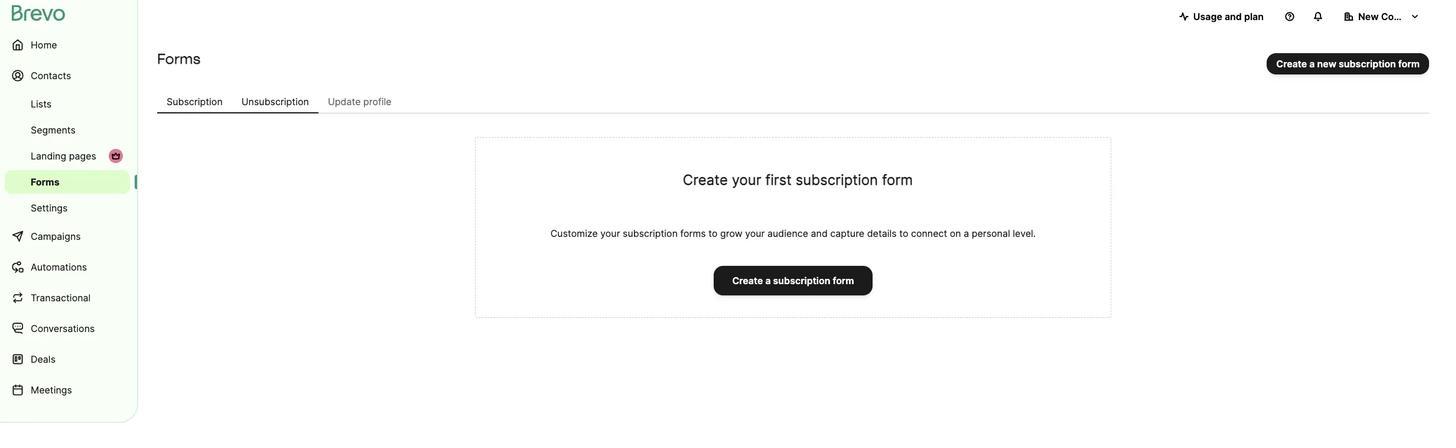 Task type: locate. For each thing, give the bounding box(es) containing it.
2 vertical spatial create
[[732, 275, 763, 287]]

settings
[[31, 202, 68, 214]]

a
[[1310, 58, 1315, 70], [964, 228, 969, 239], [765, 275, 771, 287]]

and left capture
[[811, 228, 828, 239]]

transactional
[[31, 292, 91, 304]]

0 horizontal spatial create
[[683, 171, 728, 189]]

landing pages link
[[5, 144, 130, 168]]

lists
[[31, 98, 52, 110]]

0 horizontal spatial to
[[709, 228, 718, 239]]

to left the 'grow' on the bottom of the page
[[709, 228, 718, 239]]

usage
[[1193, 11, 1223, 22]]

forms inside forms link
[[31, 176, 59, 188]]

form for create your first subscription form
[[882, 171, 913, 189]]

forms
[[680, 228, 706, 239]]

form up details at bottom
[[882, 171, 913, 189]]

subscription right new
[[1339, 58, 1396, 70]]

create a new subscription form link
[[1267, 53, 1429, 74]]

0 vertical spatial form
[[1399, 58, 1420, 70]]

left___rvooi image
[[111, 151, 121, 161]]

to right details at bottom
[[900, 228, 909, 239]]

unsubscription link
[[232, 90, 318, 113]]

0 vertical spatial and
[[1225, 11, 1242, 22]]

on
[[950, 228, 961, 239]]

2 horizontal spatial a
[[1310, 58, 1315, 70]]

create down the 'grow' on the bottom of the page
[[732, 275, 763, 287]]

a down audience
[[765, 275, 771, 287]]

your left the first
[[732, 171, 762, 189]]

subscription
[[1339, 58, 1396, 70], [796, 171, 878, 189], [623, 228, 678, 239], [773, 275, 831, 287]]

1 horizontal spatial and
[[1225, 11, 1242, 22]]

a right on
[[964, 228, 969, 239]]

customize
[[551, 228, 598, 239]]

create
[[1277, 58, 1307, 70], [683, 171, 728, 189], [732, 275, 763, 287]]

automations link
[[5, 253, 130, 281]]

0 horizontal spatial and
[[811, 228, 828, 239]]

1 horizontal spatial form
[[882, 171, 913, 189]]

create for create a subscription form
[[732, 275, 763, 287]]

1 vertical spatial a
[[964, 228, 969, 239]]

meetings link
[[5, 376, 130, 404]]

transactional link
[[5, 284, 130, 312]]

create for create a new subscription form
[[1277, 58, 1307, 70]]

and
[[1225, 11, 1242, 22], [811, 228, 828, 239]]

0 horizontal spatial a
[[765, 275, 771, 287]]

2 vertical spatial a
[[765, 275, 771, 287]]

audience
[[768, 228, 808, 239]]

first
[[766, 171, 792, 189]]

create for create your first subscription form
[[683, 171, 728, 189]]

your for customize
[[601, 228, 620, 239]]

create a subscription form link
[[714, 266, 873, 295]]

update
[[328, 96, 361, 108]]

1 vertical spatial create
[[683, 171, 728, 189]]

subscription left forms
[[623, 228, 678, 239]]

capture
[[830, 228, 865, 239]]

usage and plan
[[1193, 11, 1264, 22]]

forms up subscription
[[157, 50, 200, 67]]

1 horizontal spatial to
[[900, 228, 909, 239]]

2 vertical spatial form
[[833, 275, 854, 287]]

and left plan
[[1225, 11, 1242, 22]]

1 to from the left
[[709, 228, 718, 239]]

2 horizontal spatial form
[[1399, 58, 1420, 70]]

your right customize
[[601, 228, 620, 239]]

landing pages
[[31, 150, 96, 162]]

details
[[867, 228, 897, 239]]

your
[[732, 171, 762, 189], [601, 228, 620, 239], [745, 228, 765, 239]]

1 vertical spatial forms
[[31, 176, 59, 188]]

1 horizontal spatial create
[[732, 275, 763, 287]]

forms
[[157, 50, 200, 67], [31, 176, 59, 188]]

1 horizontal spatial forms
[[157, 50, 200, 67]]

2 to from the left
[[900, 228, 909, 239]]

update profile
[[328, 96, 392, 108]]

0 vertical spatial create
[[1277, 58, 1307, 70]]

to
[[709, 228, 718, 239], [900, 228, 909, 239]]

conversations link
[[5, 314, 130, 343]]

0 horizontal spatial form
[[833, 275, 854, 287]]

new
[[1359, 11, 1379, 22]]

usage and plan button
[[1170, 5, 1273, 28]]

create a new subscription form
[[1277, 58, 1420, 70]]

2 horizontal spatial create
[[1277, 58, 1307, 70]]

home
[[31, 39, 57, 51]]

form down company
[[1399, 58, 1420, 70]]

create left new
[[1277, 58, 1307, 70]]

a left new
[[1310, 58, 1315, 70]]

segments
[[31, 124, 76, 136]]

1 vertical spatial form
[[882, 171, 913, 189]]

forms down landing
[[31, 176, 59, 188]]

conversations
[[31, 323, 95, 334]]

new
[[1317, 58, 1337, 70]]

0 vertical spatial a
[[1310, 58, 1315, 70]]

create up forms
[[683, 171, 728, 189]]

new company
[[1359, 11, 1425, 22]]

form
[[1399, 58, 1420, 70], [882, 171, 913, 189], [833, 275, 854, 287]]

form down capture
[[833, 275, 854, 287]]

and inside button
[[1225, 11, 1242, 22]]

meetings
[[31, 384, 72, 396]]

0 horizontal spatial forms
[[31, 176, 59, 188]]

deals link
[[5, 345, 130, 373]]



Task type: describe. For each thing, give the bounding box(es) containing it.
lists link
[[5, 92, 130, 116]]

a for form
[[765, 275, 771, 287]]

your right the 'grow' on the bottom of the page
[[745, 228, 765, 239]]

home link
[[5, 31, 130, 59]]

profile
[[363, 96, 392, 108]]

forms link
[[5, 170, 130, 194]]

deals
[[31, 353, 56, 365]]

company
[[1381, 11, 1425, 22]]

campaigns link
[[5, 222, 130, 251]]

form for create a new subscription form
[[1399, 58, 1420, 70]]

automations
[[31, 261, 87, 273]]

subscription
[[167, 96, 223, 108]]

campaigns
[[31, 230, 81, 242]]

subscription down customize your subscription forms to grow your audience and capture details to connect on a personal level.
[[773, 275, 831, 287]]

level.
[[1013, 228, 1036, 239]]

contacts link
[[5, 61, 130, 90]]

contacts
[[31, 70, 71, 82]]

create your first subscription form
[[683, 171, 913, 189]]

plan
[[1244, 11, 1264, 22]]

a for subscription
[[1310, 58, 1315, 70]]

landing
[[31, 150, 66, 162]]

subscription link
[[157, 90, 232, 113]]

segments link
[[5, 118, 130, 142]]

1 vertical spatial and
[[811, 228, 828, 239]]

customize your subscription forms to grow your audience and capture details to connect on a personal level.
[[551, 228, 1036, 239]]

1 horizontal spatial a
[[964, 228, 969, 239]]

settings link
[[5, 196, 130, 220]]

create a subscription form
[[732, 275, 854, 287]]

your for create
[[732, 171, 762, 189]]

0 vertical spatial forms
[[157, 50, 200, 67]]

connect
[[911, 228, 947, 239]]

new company button
[[1335, 5, 1429, 28]]

update profile link
[[318, 90, 401, 113]]

pages
[[69, 150, 96, 162]]

grow
[[720, 228, 743, 239]]

unsubscription
[[242, 96, 309, 108]]

subscription up capture
[[796, 171, 878, 189]]

personal
[[972, 228, 1010, 239]]



Task type: vqa. For each thing, say whether or not it's contained in the screenshot.
Your account activity did not respect our Terms of use .
no



